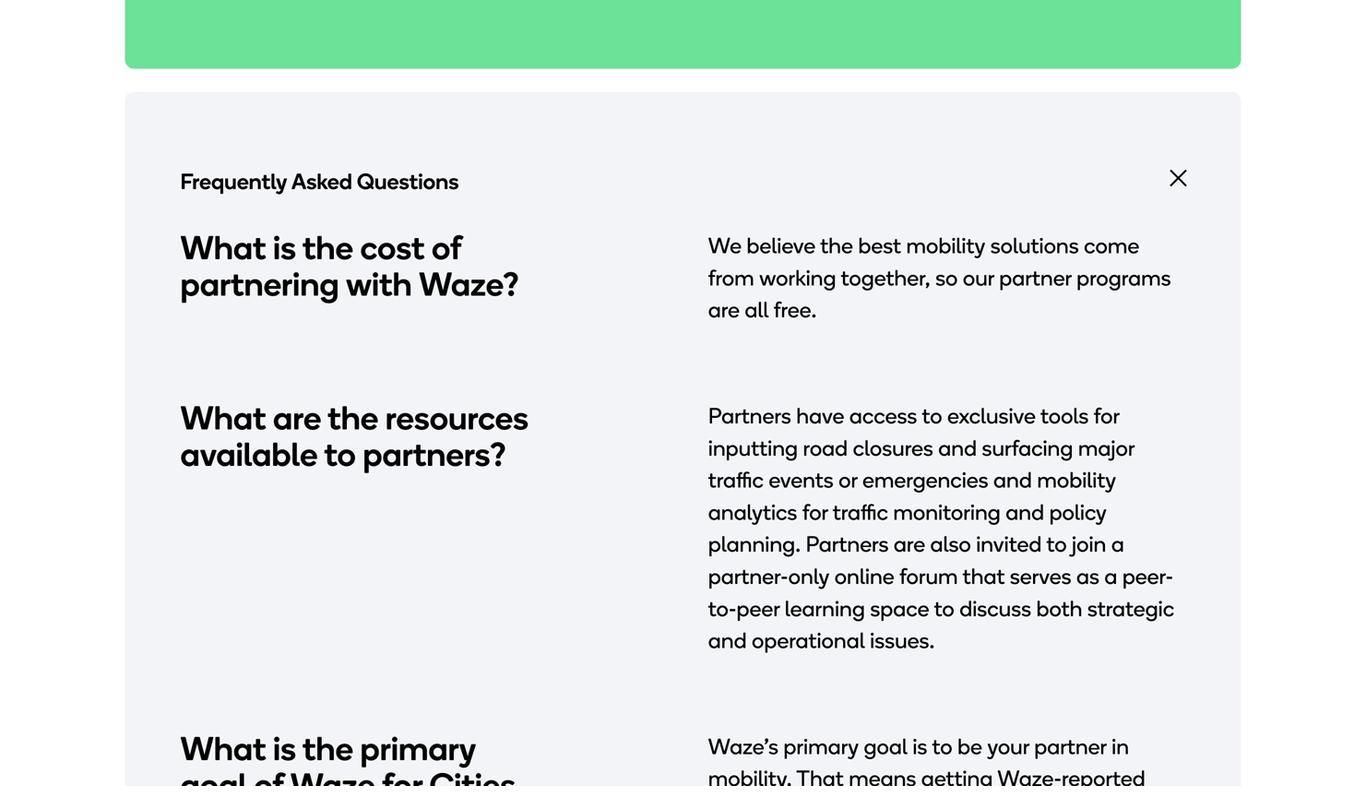 Task type: locate. For each thing, give the bounding box(es) containing it.
to left be
[[932, 733, 953, 760]]

monitoring
[[893, 499, 1001, 525]]

1 vertical spatial for
[[803, 499, 828, 525]]

waze
[[290, 765, 375, 786]]

of
[[432, 228, 461, 268], [254, 765, 283, 786]]

0 horizontal spatial for
[[382, 765, 423, 786]]

frequently asked questions
[[180, 168, 459, 195]]

be
[[958, 733, 983, 760]]

what is the primary goal of waze for citie
[[180, 729, 516, 786]]

0 vertical spatial mobility
[[906, 232, 986, 259]]

in
[[1112, 733, 1129, 760]]

issues.
[[870, 627, 935, 654]]

0 horizontal spatial primary
[[360, 729, 476, 768]]

0 horizontal spatial of
[[254, 765, 283, 786]]

we believe the best mobility solutions come from working together, so our partner programs are all free.
[[708, 232, 1171, 323]]

a
[[1112, 531, 1125, 557], [1105, 563, 1118, 590]]

are
[[708, 296, 740, 323], [273, 398, 321, 438], [894, 531, 925, 557]]

are inside we believe the best mobility solutions come from working together, so our partner programs are all free.
[[708, 296, 740, 323]]

to right access
[[922, 402, 943, 429]]

of left waze
[[254, 765, 283, 786]]

0 vertical spatial what
[[180, 228, 266, 268]]

is inside waze's primary goal is to be your partner in mobility. that means getting waze-reporte
[[913, 733, 928, 760]]

2 vertical spatial for
[[382, 765, 423, 786]]

primary inside waze's primary goal is to be your partner in mobility. that means getting waze-reporte
[[784, 733, 859, 760]]

with
[[346, 265, 412, 304]]

invited
[[976, 531, 1042, 557]]

1 vertical spatial of
[[254, 765, 283, 786]]

for right waze
[[382, 765, 423, 786]]

waze's primary goal is to be your partner in mobility. that means getting waze-reporte
[[708, 733, 1172, 786]]

online
[[835, 563, 895, 590]]

that
[[796, 765, 844, 786]]

partners have access to exclusive tools for inputting road closures and surfacing major traffic events or emergencies and mobility analytics for traffic monitoring and policy planning. partners are also invited to join a partner-only online forum that serves as a peer- to-peer learning space to discuss both strategic and operational issues.
[[708, 402, 1175, 654]]

1 what from the top
[[180, 228, 266, 268]]

mobility up 'policy'
[[1037, 467, 1117, 493]]

1 vertical spatial mobility
[[1037, 467, 1117, 493]]

1 horizontal spatial mobility
[[1037, 467, 1117, 493]]

1 vertical spatial a
[[1105, 563, 1118, 590]]

for inside what is the primary goal of waze for citie
[[382, 765, 423, 786]]

mobility inside we believe the best mobility solutions come from working together, so our partner programs are all free.
[[906, 232, 986, 259]]

goal
[[864, 733, 908, 760], [180, 765, 247, 786]]

the inside what are the resources available to partners?
[[328, 398, 379, 438]]

the for primary
[[303, 729, 353, 768]]

1 vertical spatial goal
[[180, 765, 247, 786]]

0 horizontal spatial are
[[273, 398, 321, 438]]

and
[[939, 434, 977, 461], [994, 467, 1032, 493], [1006, 499, 1045, 525], [708, 627, 747, 654]]

1 horizontal spatial primary
[[784, 733, 859, 760]]

of inside what is the primary goal of waze for citie
[[254, 765, 283, 786]]

mobility up so
[[906, 232, 986, 259]]

traffic up analytics
[[708, 467, 764, 493]]

traffic
[[708, 467, 764, 493], [833, 499, 888, 525]]

1 vertical spatial partners
[[806, 531, 889, 557]]

surfacing
[[982, 434, 1073, 461]]

1 horizontal spatial traffic
[[833, 499, 888, 525]]

0 vertical spatial are
[[708, 296, 740, 323]]

what is the cost of partnering with waze?
[[180, 228, 519, 304]]

serves
[[1010, 563, 1072, 590]]

is for partnering
[[273, 228, 296, 268]]

the inside what is the primary goal of waze for citie
[[303, 729, 353, 768]]

0 vertical spatial of
[[432, 228, 461, 268]]

mobility
[[906, 232, 986, 259], [1037, 467, 1117, 493]]

the inside we believe the best mobility solutions come from working together, so our partner programs are all free.
[[820, 232, 853, 259]]

0 horizontal spatial mobility
[[906, 232, 986, 259]]

analytics
[[708, 499, 798, 525]]

0 vertical spatial a
[[1112, 531, 1125, 557]]

1 vertical spatial are
[[273, 398, 321, 438]]

0 vertical spatial partners
[[708, 402, 791, 429]]

for
[[1094, 402, 1120, 429], [803, 499, 828, 525], [382, 765, 423, 786]]

traffic down or
[[833, 499, 888, 525]]

0 horizontal spatial partners
[[708, 402, 791, 429]]

exclusive
[[948, 402, 1036, 429]]

free.
[[774, 296, 817, 323]]

available
[[180, 435, 318, 474]]

what
[[180, 228, 266, 268], [180, 398, 266, 438], [180, 729, 266, 768]]

from
[[708, 264, 754, 291]]

what inside what is the primary goal of waze for citie
[[180, 729, 266, 768]]

to right the available
[[324, 435, 356, 474]]

a right the as
[[1105, 563, 1118, 590]]

0 horizontal spatial goal
[[180, 765, 247, 786]]

access
[[850, 402, 917, 429]]

0 vertical spatial goal
[[864, 733, 908, 760]]

partner left in at the right bottom
[[1035, 733, 1107, 760]]

2 horizontal spatial are
[[894, 531, 925, 557]]

for up the major
[[1094, 402, 1120, 429]]

getting
[[922, 765, 993, 786]]

2 what from the top
[[180, 398, 266, 438]]

0 vertical spatial traffic
[[708, 467, 764, 493]]

partner
[[1000, 264, 1072, 291], [1035, 733, 1107, 760]]

partner down 'solutions'
[[1000, 264, 1072, 291]]

partner inside waze's primary goal is to be your partner in mobility. that means getting waze-reporte
[[1035, 733, 1107, 760]]

0 horizontal spatial traffic
[[708, 467, 764, 493]]

and up emergencies
[[939, 434, 977, 461]]

1 horizontal spatial goal
[[864, 733, 908, 760]]

0 vertical spatial partner
[[1000, 264, 1072, 291]]

we
[[708, 232, 742, 259]]

1 vertical spatial what
[[180, 398, 266, 438]]

to
[[922, 402, 943, 429], [324, 435, 356, 474], [1047, 531, 1067, 557], [934, 595, 955, 622], [932, 733, 953, 760]]

our
[[963, 264, 994, 291]]

is
[[273, 228, 296, 268], [273, 729, 296, 768], [913, 733, 928, 760]]

is inside what is the cost of partnering with waze?
[[273, 228, 296, 268]]

closures
[[853, 434, 934, 461]]

resources
[[385, 398, 529, 438]]

what for what is the primary goal of waze for citie
[[180, 729, 266, 768]]

1 horizontal spatial of
[[432, 228, 461, 268]]

and down 'surfacing'
[[994, 467, 1032, 493]]

what inside what is the cost of partnering with waze?
[[180, 228, 266, 268]]

1 vertical spatial partner
[[1035, 733, 1107, 760]]

1 vertical spatial traffic
[[833, 499, 888, 525]]

partners up inputting
[[708, 402, 791, 429]]

2 vertical spatial what
[[180, 729, 266, 768]]

together,
[[841, 264, 931, 291]]

partnering
[[180, 265, 339, 304]]

the
[[303, 228, 353, 268], [820, 232, 853, 259], [328, 398, 379, 438], [303, 729, 353, 768]]

for down events
[[803, 499, 828, 525]]

both
[[1037, 595, 1083, 622]]

the inside what is the cost of partnering with waze?
[[303, 228, 353, 268]]

what for what are the resources available to partners?
[[180, 398, 266, 438]]

to inside what are the resources available to partners?
[[324, 435, 356, 474]]

2 vertical spatial are
[[894, 531, 925, 557]]

working
[[759, 264, 836, 291]]

primary
[[360, 729, 476, 768], [784, 733, 859, 760]]

to left join
[[1047, 531, 1067, 557]]

are inside partners have access to exclusive tools for inputting road closures and surfacing major traffic events or emergencies and mobility analytics for traffic monitoring and policy planning. partners are also invited to join a partner-only online forum that serves as a peer- to-peer learning space to discuss both strategic and operational issues.
[[894, 531, 925, 557]]

partners
[[708, 402, 791, 429], [806, 531, 889, 557]]

waze-
[[998, 765, 1062, 786]]

of right cost
[[432, 228, 461, 268]]

to-
[[708, 595, 737, 622]]

asked
[[292, 168, 352, 195]]

3 what from the top
[[180, 729, 266, 768]]

operational
[[752, 627, 865, 654]]

what inside what are the resources available to partners?
[[180, 398, 266, 438]]

partners up online
[[806, 531, 889, 557]]

all
[[745, 296, 769, 323]]

a right join
[[1112, 531, 1125, 557]]

is inside what is the primary goal of waze for citie
[[273, 729, 296, 768]]

1 horizontal spatial are
[[708, 296, 740, 323]]

2 horizontal spatial for
[[1094, 402, 1120, 429]]



Task type: vqa. For each thing, say whether or not it's contained in the screenshot.
Total
no



Task type: describe. For each thing, give the bounding box(es) containing it.
goal inside waze's primary goal is to be your partner in mobility. that means getting waze-reporte
[[864, 733, 908, 760]]

as
[[1077, 563, 1100, 590]]

the for best
[[820, 232, 853, 259]]

1 horizontal spatial for
[[803, 499, 828, 525]]

the for resources
[[328, 398, 379, 438]]

cost
[[360, 228, 425, 268]]

0 vertical spatial for
[[1094, 402, 1120, 429]]

discuss
[[960, 595, 1032, 622]]

emergencies
[[863, 467, 989, 493]]

that
[[963, 563, 1005, 590]]

what are the resources available to partners?
[[180, 398, 529, 474]]

and up invited
[[1006, 499, 1045, 525]]

waze's
[[708, 733, 779, 760]]

learning
[[785, 595, 865, 622]]

waze?
[[419, 265, 519, 304]]

so
[[936, 264, 958, 291]]

major
[[1078, 434, 1135, 461]]

mobility.
[[708, 765, 792, 786]]

is for of
[[273, 729, 296, 768]]

solutions
[[991, 232, 1079, 259]]

primary inside what is the primary goal of waze for citie
[[360, 729, 476, 768]]

inputting
[[708, 434, 798, 461]]

are inside what are the resources available to partners?
[[273, 398, 321, 438]]

only
[[789, 563, 830, 590]]

and down to-
[[708, 627, 747, 654]]

programs
[[1077, 264, 1171, 291]]

peer
[[737, 595, 780, 622]]

means
[[849, 765, 917, 786]]

best
[[858, 232, 901, 259]]

frequently
[[180, 168, 287, 195]]

to down the forum
[[934, 595, 955, 622]]

join
[[1072, 531, 1107, 557]]

partner inside we believe the best mobility solutions come from working together, so our partner programs are all free.
[[1000, 264, 1072, 291]]

believe
[[747, 232, 816, 259]]

of inside what is the cost of partnering with waze?
[[432, 228, 461, 268]]

also
[[931, 531, 971, 557]]

peer-
[[1123, 563, 1174, 590]]

policy
[[1050, 499, 1107, 525]]

forum
[[900, 563, 958, 590]]

your
[[988, 733, 1030, 760]]

tools
[[1041, 402, 1089, 429]]

come
[[1084, 232, 1140, 259]]

road
[[803, 434, 848, 461]]

partners?
[[363, 435, 506, 474]]

planning.
[[708, 531, 801, 557]]

goal inside what is the primary goal of waze for citie
[[180, 765, 247, 786]]

space
[[870, 595, 930, 622]]

or
[[839, 467, 858, 493]]

what for what is the cost of partnering with waze?
[[180, 228, 266, 268]]

1 horizontal spatial partners
[[806, 531, 889, 557]]

have
[[796, 402, 845, 429]]

partner-
[[708, 563, 789, 590]]

events
[[769, 467, 834, 493]]

the for cost
[[303, 228, 353, 268]]

to inside waze's primary goal is to be your partner in mobility. that means getting waze-reporte
[[932, 733, 953, 760]]

mobility inside partners have access to exclusive tools for inputting road closures and surfacing major traffic events or emergencies and mobility analytics for traffic monitoring and policy planning. partners are also invited to join a partner-only online forum that serves as a peer- to-peer learning space to discuss both strategic and operational issues.
[[1037, 467, 1117, 493]]

questions
[[357, 168, 459, 195]]

strategic
[[1088, 595, 1175, 622]]



